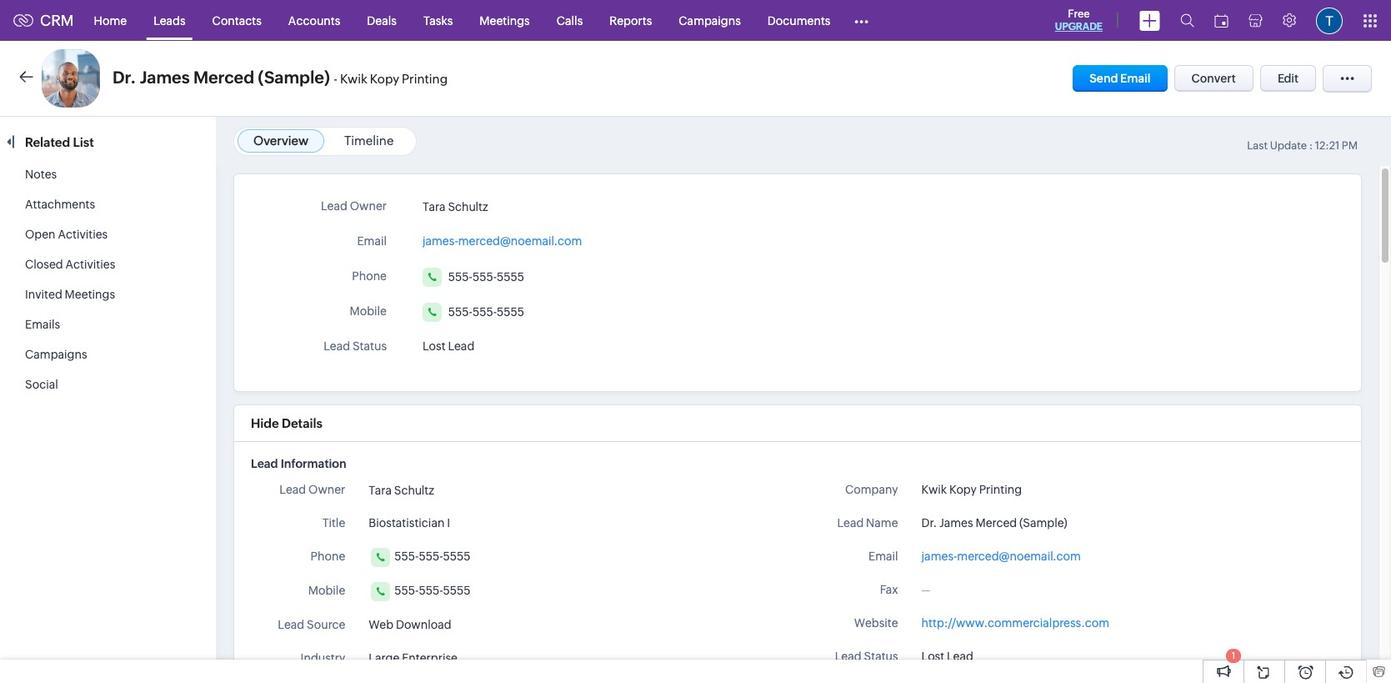 Task type: describe. For each thing, give the bounding box(es) containing it.
reports
[[610, 14, 652, 27]]

open activities
[[25, 228, 108, 241]]

lead source
[[278, 618, 346, 631]]

0 horizontal spatial lead status
[[324, 339, 387, 353]]

search image
[[1181, 13, 1195, 28]]

lead owner for title
[[280, 483, 346, 496]]

invited
[[25, 288, 62, 301]]

timeline
[[344, 133, 394, 148]]

schultz for title
[[394, 484, 435, 497]]

closed activities
[[25, 258, 115, 271]]

notes
[[25, 168, 57, 181]]

12:21
[[1316, 139, 1340, 152]]

1 horizontal spatial lost lead
[[922, 650, 974, 663]]

attachments
[[25, 198, 95, 211]]

leads link
[[140, 0, 199, 40]]

large enterprise
[[369, 651, 458, 665]]

-
[[334, 72, 338, 86]]

documents
[[768, 14, 831, 27]]

(sample) for dr. james merced (sample)
[[1020, 516, 1068, 530]]

calls link
[[544, 0, 597, 40]]

1 vertical spatial status
[[864, 650, 899, 663]]

mobile for status
[[350, 304, 387, 318]]

0 vertical spatial campaigns
[[679, 14, 741, 27]]

0 horizontal spatial email
[[357, 234, 387, 248]]

:
[[1310, 139, 1314, 152]]

james for dr. james merced (sample)
[[940, 516, 974, 530]]

last update : 12:21 pm
[[1248, 139, 1359, 152]]

james-merced@noemail.com for the left james-merced@noemail.com link
[[423, 234, 582, 248]]

1
[[1232, 651, 1236, 661]]

1 vertical spatial james-
[[922, 550, 958, 563]]

dr. for dr. james merced (sample) - kwik kopy printing
[[113, 68, 136, 87]]

information
[[281, 457, 347, 470]]

related list
[[25, 135, 97, 149]]

convert
[[1192, 72, 1237, 85]]

reports link
[[597, 0, 666, 40]]

1 vertical spatial campaigns link
[[25, 348, 87, 361]]

owner for email
[[350, 199, 387, 213]]

related
[[25, 135, 70, 149]]

documents link
[[755, 0, 844, 40]]

activities for open activities
[[58, 228, 108, 241]]

search element
[[1171, 0, 1205, 41]]

contacts link
[[199, 0, 275, 40]]

social
[[25, 378, 58, 391]]

send
[[1090, 72, 1119, 85]]

calls
[[557, 14, 583, 27]]

leads
[[154, 14, 186, 27]]

open activities link
[[25, 228, 108, 241]]

1 vertical spatial printing
[[980, 483, 1023, 496]]

meetings link
[[466, 0, 544, 40]]

1 horizontal spatial lead status
[[835, 650, 899, 663]]

create menu image
[[1140, 10, 1161, 30]]

open
[[25, 228, 56, 241]]

send email
[[1090, 72, 1151, 85]]

notes link
[[25, 168, 57, 181]]

emails link
[[25, 318, 60, 331]]

details
[[282, 416, 323, 430]]

accounts
[[288, 14, 341, 27]]

1 vertical spatial kopy
[[950, 483, 977, 496]]

dr. for dr. james merced (sample)
[[922, 516, 937, 530]]

emails
[[25, 318, 60, 331]]

profile image
[[1317, 7, 1344, 34]]

hide
[[251, 416, 279, 430]]

last
[[1248, 139, 1269, 152]]

hide details
[[251, 416, 323, 430]]

owner for title
[[309, 483, 346, 496]]

hide details link
[[251, 416, 323, 430]]

biostatistician
[[369, 516, 445, 530]]

1 horizontal spatial email
[[869, 550, 899, 563]]

home link
[[81, 0, 140, 40]]

crm link
[[13, 12, 74, 29]]

phone for email
[[352, 269, 387, 283]]

activities for closed activities
[[65, 258, 115, 271]]

http://www.commercialpress.com link
[[922, 616, 1110, 630]]

1 horizontal spatial lost
[[922, 650, 945, 663]]

mobile for source
[[308, 584, 346, 597]]

0 horizontal spatial status
[[353, 339, 387, 353]]

timeline link
[[344, 133, 394, 148]]

pm
[[1343, 139, 1359, 152]]

http://www.commercialpress.com
[[922, 616, 1110, 630]]

invited meetings
[[25, 288, 115, 301]]

free
[[1069, 8, 1090, 20]]

tasks link
[[410, 0, 466, 40]]

i
[[447, 516, 450, 530]]

attachments link
[[25, 198, 95, 211]]

james-merced@noemail.com for rightmost james-merced@noemail.com link
[[922, 550, 1082, 563]]

lead information
[[251, 457, 347, 470]]

crm
[[40, 12, 74, 29]]

overview link
[[254, 133, 309, 148]]

1 vertical spatial kwik
[[922, 483, 948, 496]]

overview
[[254, 133, 309, 148]]

edit button
[[1261, 65, 1317, 92]]

lead name
[[838, 516, 899, 530]]

invited meetings link
[[25, 288, 115, 301]]

large
[[369, 651, 400, 665]]

fax
[[880, 583, 899, 596]]



Task type: vqa. For each thing, say whether or not it's contained in the screenshot.
is
no



Task type: locate. For each thing, give the bounding box(es) containing it.
1 horizontal spatial james-merced@noemail.com
[[922, 550, 1082, 563]]

1 horizontal spatial owner
[[350, 199, 387, 213]]

1 vertical spatial campaigns
[[25, 348, 87, 361]]

kopy up dr. james merced (sample)
[[950, 483, 977, 496]]

0 horizontal spatial tara
[[369, 484, 392, 497]]

1 vertical spatial merced@noemail.com
[[958, 550, 1082, 563]]

0 horizontal spatial james-
[[423, 234, 458, 248]]

0 horizontal spatial kopy
[[370, 72, 400, 86]]

0 vertical spatial email
[[1121, 72, 1151, 85]]

lead owner down information at the left bottom of the page
[[280, 483, 346, 496]]

1 vertical spatial phone
[[311, 550, 346, 563]]

printing inside "dr. james merced (sample) - kwik kopy printing"
[[402, 72, 448, 86]]

campaigns
[[679, 14, 741, 27], [25, 348, 87, 361]]

0 vertical spatial merced@noemail.com
[[458, 234, 582, 248]]

0 vertical spatial dr.
[[113, 68, 136, 87]]

kwik right "-"
[[340, 72, 368, 86]]

0 vertical spatial kwik
[[340, 72, 368, 86]]

closed
[[25, 258, 63, 271]]

0 vertical spatial printing
[[402, 72, 448, 86]]

0 vertical spatial mobile
[[350, 304, 387, 318]]

2 horizontal spatial email
[[1121, 72, 1151, 85]]

dr. james merced (sample) - kwik kopy printing
[[113, 68, 448, 87]]

schultz for email
[[448, 200, 489, 214]]

0 vertical spatial james-
[[423, 234, 458, 248]]

kopy right "-"
[[370, 72, 400, 86]]

tara schultz for email
[[423, 200, 489, 214]]

owner down timeline link
[[350, 199, 387, 213]]

campaigns link right reports
[[666, 0, 755, 40]]

0 vertical spatial owner
[[350, 199, 387, 213]]

profile element
[[1307, 0, 1354, 40]]

5555
[[497, 271, 525, 284], [497, 306, 525, 319], [443, 550, 471, 563], [443, 584, 471, 597]]

lead owner for email
[[321, 199, 387, 213]]

meetings down closed activities on the top of page
[[65, 288, 115, 301]]

1 vertical spatial owner
[[309, 483, 346, 496]]

biostatistician i
[[369, 516, 450, 530]]

0 vertical spatial lead owner
[[321, 199, 387, 213]]

merced down kwik kopy printing
[[976, 516, 1018, 530]]

Other Modules field
[[844, 7, 880, 34]]

calendar image
[[1215, 14, 1229, 27]]

1 horizontal spatial mobile
[[350, 304, 387, 318]]

web download
[[369, 618, 452, 631]]

1 vertical spatial lost lead
[[922, 650, 974, 663]]

james down kwik kopy printing
[[940, 516, 974, 530]]

contacts
[[212, 14, 262, 27]]

1 horizontal spatial meetings
[[480, 14, 530, 27]]

1 vertical spatial activities
[[65, 258, 115, 271]]

edit
[[1278, 72, 1299, 85]]

0 horizontal spatial printing
[[402, 72, 448, 86]]

0 vertical spatial lost lead
[[423, 339, 475, 353]]

kwik right company
[[922, 483, 948, 496]]

1 horizontal spatial schultz
[[448, 200, 489, 214]]

create menu element
[[1130, 0, 1171, 40]]

home
[[94, 14, 127, 27]]

0 vertical spatial james
[[140, 68, 190, 87]]

campaigns right reports link
[[679, 14, 741, 27]]

status
[[353, 339, 387, 353], [864, 650, 899, 663]]

schultz
[[448, 200, 489, 214], [394, 484, 435, 497]]

accounts link
[[275, 0, 354, 40]]

0 vertical spatial tara schultz
[[423, 200, 489, 214]]

web
[[369, 618, 394, 631]]

social link
[[25, 378, 58, 391]]

0 vertical spatial activities
[[58, 228, 108, 241]]

1 horizontal spatial (sample)
[[1020, 516, 1068, 530]]

activities up invited meetings
[[65, 258, 115, 271]]

0 vertical spatial meetings
[[480, 14, 530, 27]]

dr.
[[113, 68, 136, 87], [922, 516, 937, 530]]

1 vertical spatial james-merced@noemail.com link
[[922, 548, 1082, 565]]

2 vertical spatial email
[[869, 550, 899, 563]]

0 horizontal spatial merced
[[193, 68, 254, 87]]

1 vertical spatial meetings
[[65, 288, 115, 301]]

tasks
[[424, 14, 453, 27]]

printing
[[402, 72, 448, 86], [980, 483, 1023, 496]]

campaigns down emails
[[25, 348, 87, 361]]

0 horizontal spatial james
[[140, 68, 190, 87]]

merced for dr. james merced (sample) - kwik kopy printing
[[193, 68, 254, 87]]

james
[[140, 68, 190, 87], [940, 516, 974, 530]]

0 horizontal spatial (sample)
[[258, 68, 330, 87]]

closed activities link
[[25, 258, 115, 271]]

james down leads
[[140, 68, 190, 87]]

dr. right "name"
[[922, 516, 937, 530]]

convert button
[[1175, 65, 1254, 92]]

printing up dr. james merced (sample)
[[980, 483, 1023, 496]]

0 vertical spatial schultz
[[448, 200, 489, 214]]

0 vertical spatial james-merced@noemail.com
[[423, 234, 582, 248]]

1 vertical spatial (sample)
[[1020, 516, 1068, 530]]

printing down tasks
[[402, 72, 448, 86]]

1 vertical spatial schultz
[[394, 484, 435, 497]]

send email button
[[1074, 65, 1168, 92]]

0 vertical spatial lost
[[423, 339, 446, 353]]

0 horizontal spatial schultz
[[394, 484, 435, 497]]

source
[[307, 618, 346, 631]]

0 horizontal spatial owner
[[309, 483, 346, 496]]

0 horizontal spatial lost lead
[[423, 339, 475, 353]]

1 vertical spatial james
[[940, 516, 974, 530]]

555-
[[449, 271, 473, 284], [473, 271, 497, 284], [449, 306, 473, 319], [473, 306, 497, 319], [395, 550, 419, 563], [419, 550, 443, 563], [395, 584, 419, 597], [419, 584, 443, 597]]

0 vertical spatial lead status
[[324, 339, 387, 353]]

0 horizontal spatial campaigns
[[25, 348, 87, 361]]

1 vertical spatial tara schultz
[[369, 484, 435, 497]]

meetings left calls
[[480, 14, 530, 27]]

james for dr. james merced (sample) - kwik kopy printing
[[140, 68, 190, 87]]

lost
[[423, 339, 446, 353], [922, 650, 945, 663]]

0 vertical spatial james-merced@noemail.com link
[[423, 229, 582, 248]]

0 vertical spatial merced
[[193, 68, 254, 87]]

0 horizontal spatial mobile
[[308, 584, 346, 597]]

0 horizontal spatial james-merced@noemail.com link
[[423, 229, 582, 248]]

kwik kopy printing
[[922, 483, 1023, 496]]

email inside button
[[1121, 72, 1151, 85]]

download
[[396, 618, 452, 631]]

free upgrade
[[1056, 8, 1103, 33]]

0 horizontal spatial dr.
[[113, 68, 136, 87]]

0 horizontal spatial meetings
[[65, 288, 115, 301]]

0 vertical spatial kopy
[[370, 72, 400, 86]]

1 vertical spatial james-merced@noemail.com
[[922, 550, 1082, 563]]

1 horizontal spatial tara
[[423, 200, 446, 214]]

name
[[867, 516, 899, 530]]

kwik inside "dr. james merced (sample) - kwik kopy printing"
[[340, 72, 368, 86]]

lead
[[321, 199, 348, 213], [324, 339, 350, 353], [448, 339, 475, 353], [251, 457, 278, 470], [280, 483, 306, 496], [838, 516, 864, 530], [278, 618, 305, 631], [835, 650, 862, 663], [947, 650, 974, 663]]

(sample) left "-"
[[258, 68, 330, 87]]

1 horizontal spatial kwik
[[922, 483, 948, 496]]

1 horizontal spatial campaigns link
[[666, 0, 755, 40]]

0 vertical spatial (sample)
[[258, 68, 330, 87]]

dr. down home link
[[113, 68, 136, 87]]

0 horizontal spatial kwik
[[340, 72, 368, 86]]

title
[[322, 516, 346, 530]]

0 horizontal spatial james-merced@noemail.com
[[423, 234, 582, 248]]

0 horizontal spatial lost
[[423, 339, 446, 353]]

meetings inside meetings link
[[480, 14, 530, 27]]

activities
[[58, 228, 108, 241], [65, 258, 115, 271]]

email
[[1121, 72, 1151, 85], [357, 234, 387, 248], [869, 550, 899, 563]]

1 vertical spatial email
[[357, 234, 387, 248]]

website
[[855, 616, 899, 630]]

owner
[[350, 199, 387, 213], [309, 483, 346, 496]]

tara schultz for title
[[369, 484, 435, 497]]

1 horizontal spatial merced@noemail.com
[[958, 550, 1082, 563]]

1 vertical spatial lost
[[922, 650, 945, 663]]

phone for title
[[311, 550, 346, 563]]

1 horizontal spatial kopy
[[950, 483, 977, 496]]

lead owner down timeline link
[[321, 199, 387, 213]]

1 vertical spatial mobile
[[308, 584, 346, 597]]

0 vertical spatial tara
[[423, 200, 446, 214]]

1 horizontal spatial james
[[940, 516, 974, 530]]

lost lead
[[423, 339, 475, 353], [922, 650, 974, 663]]

1 horizontal spatial campaigns
[[679, 14, 741, 27]]

activities up closed activities on the top of page
[[58, 228, 108, 241]]

company
[[846, 483, 899, 496]]

deals
[[367, 14, 397, 27]]

tara schultz
[[423, 200, 489, 214], [369, 484, 435, 497]]

1 horizontal spatial james-
[[922, 550, 958, 563]]

campaigns link down emails
[[25, 348, 87, 361]]

(sample) for dr. james merced (sample) - kwik kopy printing
[[258, 68, 330, 87]]

merced@noemail.com
[[458, 234, 582, 248], [958, 550, 1082, 563]]

merced for dr. james merced (sample)
[[976, 516, 1018, 530]]

kopy inside "dr. james merced (sample) - kwik kopy printing"
[[370, 72, 400, 86]]

tara for email
[[423, 200, 446, 214]]

dr. james merced (sample)
[[922, 516, 1068, 530]]

0 vertical spatial status
[[353, 339, 387, 353]]

meetings
[[480, 14, 530, 27], [65, 288, 115, 301]]

0 horizontal spatial merced@noemail.com
[[458, 234, 582, 248]]

upgrade
[[1056, 21, 1103, 33]]

0 vertical spatial campaigns link
[[666, 0, 755, 40]]

kopy
[[370, 72, 400, 86], [950, 483, 977, 496]]

tara
[[423, 200, 446, 214], [369, 484, 392, 497]]

list
[[73, 135, 94, 149]]

1 vertical spatial lead owner
[[280, 483, 346, 496]]

james-merced@noemail.com
[[423, 234, 582, 248], [922, 550, 1082, 563]]

enterprise
[[402, 651, 458, 665]]

james-
[[423, 234, 458, 248], [922, 550, 958, 563]]

1 horizontal spatial merced
[[976, 516, 1018, 530]]

lead owner
[[321, 199, 387, 213], [280, 483, 346, 496]]

industry
[[301, 651, 346, 665]]

0 vertical spatial phone
[[352, 269, 387, 283]]

deals link
[[354, 0, 410, 40]]

merced
[[193, 68, 254, 87], [976, 516, 1018, 530]]

1 horizontal spatial phone
[[352, 269, 387, 283]]

(sample) down kwik kopy printing
[[1020, 516, 1068, 530]]

0 horizontal spatial campaigns link
[[25, 348, 87, 361]]

1 vertical spatial tara
[[369, 484, 392, 497]]

1 vertical spatial lead status
[[835, 650, 899, 663]]

mobile
[[350, 304, 387, 318], [308, 584, 346, 597]]

1 vertical spatial dr.
[[922, 516, 937, 530]]

james-merced@noemail.com link
[[423, 229, 582, 248], [922, 548, 1082, 565]]

1 horizontal spatial dr.
[[922, 516, 937, 530]]

owner down information at the left bottom of the page
[[309, 483, 346, 496]]

merced down "contacts" link
[[193, 68, 254, 87]]

1 horizontal spatial james-merced@noemail.com link
[[922, 548, 1082, 565]]

update
[[1271, 139, 1308, 152]]

tara for title
[[369, 484, 392, 497]]

1 vertical spatial merced
[[976, 516, 1018, 530]]



